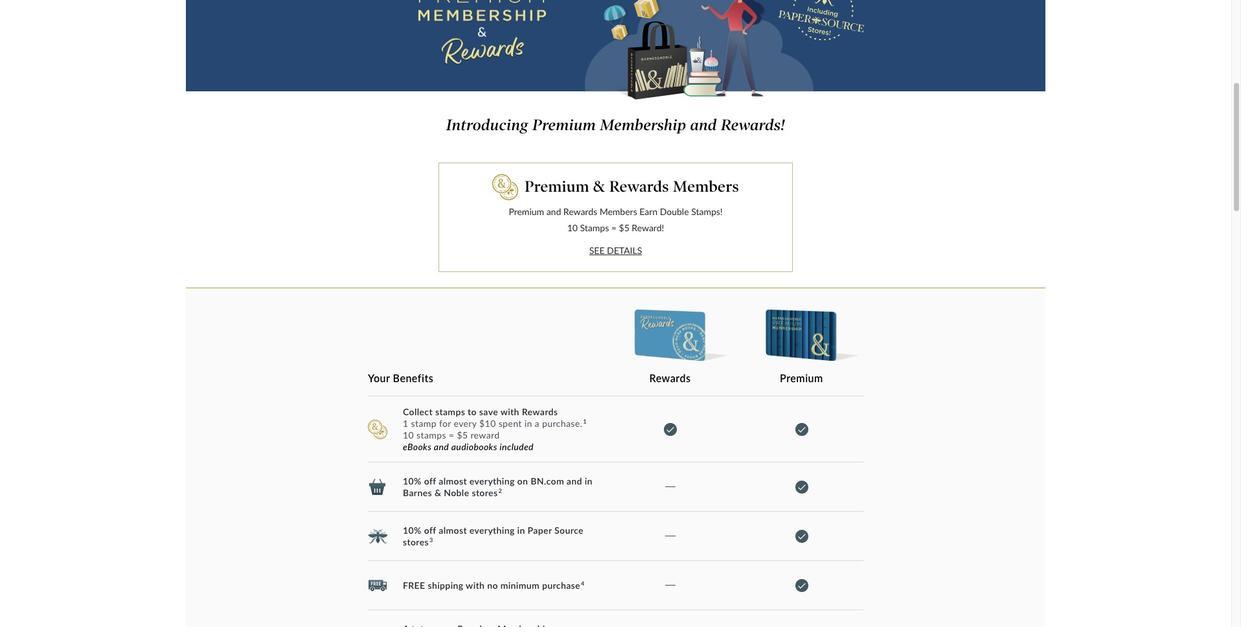 Task type: describe. For each thing, give the bounding box(es) containing it.
premium & rewards members
[[525, 178, 739, 196]]

earn
[[640, 206, 658, 217]]

4
[[581, 580, 585, 587]]

rewards inside premium and rewards members earn double stamps! 10 stamps = $5 reward!
[[564, 206, 597, 217]]

3
[[430, 537, 433, 544]]

$5
[[619, 222, 630, 233]]

illustration: b&n tote, books, b&n café items, packages image
[[585, 0, 813, 103]]

2
[[498, 487, 502, 494]]

$10
[[479, 418, 496, 429]]

10% for 10% off almost everything in paper source stores
[[403, 525, 422, 536]]

to
[[468, 406, 477, 417]]

minimum
[[501, 580, 540, 591]]

see
[[589, 245, 605, 256]]

10% off almost everything on bn.com and in barnes & noble stores
[[403, 475, 593, 498]]

0 horizontal spatial 1
[[403, 418, 408, 429]]

4 x image from the top
[[795, 579, 808, 592]]

paper
[[528, 525, 552, 536]]

and inside collect stamps to save with rewards 1 stamp for every $10 spent in a purchase. 1 10 stamps = $5 reward ebooks and audiobooks included
[[434, 441, 449, 452]]

everything for on
[[470, 475, 515, 486]]

and inside premium and rewards members earn double stamps! 10 stamps = $5 reward!
[[547, 206, 561, 217]]

1 x image from the top
[[795, 423, 808, 436]]

no
[[487, 580, 498, 591]]

collect stamps to save with rewards 1 stamp for every $10 spent in a purchase. 1 10 stamps = $5 reward ebooks and audiobooks included
[[403, 406, 587, 452]]

10% off almost everything in paper source stores
[[403, 525, 584, 547]]

premium for premium
[[780, 372, 823, 384]]

everything for in
[[470, 525, 515, 536]]

&
[[593, 178, 606, 196]]

including paper source stores! image
[[778, 0, 864, 40]]

almost for 10% off almost everything on bn.com and in barnes & noble stores
[[439, 475, 467, 486]]

reward!
[[632, 222, 664, 233]]

stamp
[[411, 418, 437, 429]]

rewards inside collect stamps to save with rewards 1 stamp for every $10 spent in a purchase. 1 10 stamps = $5 reward ebooks and audiobooks included
[[522, 406, 558, 417]]

details
[[607, 245, 642, 256]]

audiobooks
[[451, 441, 497, 452]]

bn.com
[[531, 475, 564, 486]]

1 vertical spatial with
[[466, 580, 485, 591]]

off for 10% off almost everything in paper source stores
[[424, 525, 436, 536]]

with inside collect stamps to save with rewards 1 stamp for every $10 spent in a purchase. 1 10 stamps = $5 reward ebooks and audiobooks included
[[501, 406, 520, 417]]

benefits
[[393, 372, 434, 384]]

source
[[555, 525, 584, 536]]

off for 10% off almost everything on bn.com and in barnes & noble stores
[[424, 475, 436, 486]]

premium for premium & rewards members
[[525, 178, 589, 196]]

purchase
[[542, 580, 580, 591]]

every
[[454, 418, 477, 429]]

10
[[567, 222, 578, 233]]

stores
[[403, 536, 429, 547]]

barnes & noble stores
[[403, 487, 498, 498]]

3 x image from the top
[[795, 530, 808, 543]]

1 horizontal spatial 1
[[583, 418, 587, 425]]



Task type: locate. For each thing, give the bounding box(es) containing it.
0 vertical spatial and
[[547, 206, 561, 217]]

everything inside "10% off almost everything in paper source stores"
[[470, 525, 515, 536]]

stamps!
[[691, 206, 723, 217]]

in a purchase.
[[525, 418, 583, 429]]

10% up stores
[[403, 525, 422, 536]]

everything inside 10% off almost everything on bn.com and in barnes & noble stores
[[470, 475, 515, 486]]

stamps
[[580, 222, 609, 233]]

0 horizontal spatial with
[[466, 580, 485, 591]]

1 horizontal spatial members
[[673, 178, 739, 196]]

members
[[673, 178, 739, 196], [600, 206, 637, 217]]

2 10% from the top
[[403, 525, 422, 536]]

1 horizontal spatial with
[[501, 406, 520, 417]]

free
[[403, 580, 425, 591]]

1 vertical spatial and
[[434, 441, 449, 452]]

0 vertical spatial with
[[501, 406, 520, 417]]

ebooks
[[403, 441, 432, 452]]

with left no
[[466, 580, 485, 591]]

1 everything from the top
[[470, 475, 515, 486]]

save
[[479, 406, 498, 417]]

0 vertical spatial everything
[[470, 475, 515, 486]]

x image
[[664, 423, 677, 436]]

2 almost from the top
[[439, 525, 467, 536]]

b&n icon image
[[492, 174, 518, 200]]

membership and rewards!
[[600, 116, 785, 134]]

off
[[424, 475, 436, 486], [424, 525, 436, 536]]

0 horizontal spatial in
[[517, 525, 525, 536]]

0 vertical spatial 10%
[[403, 475, 422, 486]]

rewards card image
[[632, 309, 729, 361]]

almost for 10% off almost everything in paper source stores
[[439, 525, 467, 536]]

1 right in a purchase.
[[583, 418, 587, 425]]

everything down 2
[[470, 525, 515, 536]]

premium inside premium and rewards members earn double stamps! 10 stamps = $5 reward!
[[509, 206, 544, 217]]

1 vertical spatial off
[[424, 525, 436, 536]]

2 off from the top
[[424, 525, 436, 536]]

1 down the collect on the left
[[403, 418, 408, 429]]

0 vertical spatial almost
[[439, 475, 467, 486]]

0 vertical spatial members
[[673, 178, 739, 196]]

10 stamps =
[[403, 429, 454, 440]]

10% down ebooks at left bottom
[[403, 475, 422, 486]]

1 vertical spatial everything
[[470, 525, 515, 536]]

premium and rewards members earn double stamps! 10 stamps = $5 reward!
[[509, 206, 723, 233]]

premium for premium and rewards members earn double stamps! 10 stamps = $5 reward!
[[509, 206, 544, 217]]

2 horizontal spatial and
[[567, 475, 582, 486]]

with
[[501, 406, 520, 417], [466, 580, 485, 591]]

10% for 10% off almost everything on bn.com and in barnes & noble stores
[[403, 475, 422, 486]]

10%
[[403, 475, 422, 486], [403, 525, 422, 536]]

free shipping with no minimum purchase 4
[[403, 580, 585, 591]]

everything
[[470, 475, 515, 486], [470, 525, 515, 536]]

10% inside 10% off almost everything on bn.com and in barnes & noble stores
[[403, 475, 422, 486]]

off up 3
[[424, 525, 436, 536]]

1 vertical spatial members
[[600, 206, 637, 217]]

in
[[585, 475, 593, 486], [517, 525, 525, 536]]

0 horizontal spatial members
[[600, 206, 637, 217]]

off inside 10% off almost everything on bn.com and in barnes & noble stores
[[424, 475, 436, 486]]

1 off from the top
[[424, 475, 436, 486]]

on
[[517, 475, 528, 486]]

introducing premium membership and rewards!
[[446, 116, 785, 134]]

members up the stamps!
[[673, 178, 739, 196]]

1 vertical spatial 10%
[[403, 525, 422, 536]]

1 almost from the top
[[439, 475, 467, 486]]

for
[[439, 418, 451, 429]]

your benefits
[[368, 372, 434, 384]]

in inside "10% off almost everything in paper source stores"
[[517, 525, 525, 536]]

off up the barnes & noble stores
[[424, 475, 436, 486]]

1 vertical spatial almost
[[439, 525, 467, 536]]

1 horizontal spatial in
[[585, 475, 593, 486]]

0 horizontal spatial and
[[434, 441, 449, 452]]

included
[[500, 441, 534, 452]]

spent
[[499, 418, 522, 429]]

x image
[[795, 423, 808, 436], [795, 481, 808, 493], [795, 530, 808, 543], [795, 579, 808, 592]]

0 vertical spatial in
[[585, 475, 593, 486]]

collect
[[403, 406, 433, 417]]

shipping
[[428, 580, 464, 591]]

almost up the barnes & noble stores
[[439, 475, 467, 486]]

double
[[660, 206, 689, 217]]

with up the 'spent'
[[501, 406, 520, 417]]

introducing
[[446, 116, 528, 134]]

rewards up 10
[[564, 206, 597, 217]]

off inside "10% off almost everything in paper source stores"
[[424, 525, 436, 536]]

stamps
[[435, 406, 465, 417]]

your
[[368, 372, 390, 384]]

almost
[[439, 475, 467, 486], [439, 525, 467, 536]]

premium
[[532, 116, 596, 134], [525, 178, 589, 196], [509, 206, 544, 217], [780, 372, 823, 384]]

see details
[[589, 245, 642, 256]]

members inside premium and rewards members earn double stamps! 10 stamps = $5 reward!
[[600, 206, 637, 217]]

0 vertical spatial off
[[424, 475, 436, 486]]

almost inside "10% off almost everything in paper source stores"
[[439, 525, 467, 536]]

2 everything from the top
[[470, 525, 515, 536]]

members for premium and rewards members earn double stamps! 10 stamps = $5 reward!
[[600, 206, 637, 217]]

and
[[547, 206, 561, 217], [434, 441, 449, 452], [567, 475, 582, 486]]

premium membership card image
[[763, 309, 861, 361]]

in left the paper
[[517, 525, 525, 536]]

almost inside 10% off almost everything on bn.com and in barnes & noble stores
[[439, 475, 467, 486]]

members up =
[[600, 206, 637, 217]]

members for premium & rewards members
[[673, 178, 739, 196]]

1 horizontal spatial and
[[547, 206, 561, 217]]

1 vertical spatial in
[[517, 525, 525, 536]]

1
[[403, 418, 408, 429], [583, 418, 587, 425]]

in right bn.com
[[585, 475, 593, 486]]

2 x image from the top
[[795, 481, 808, 493]]

almost down the barnes & noble stores
[[439, 525, 467, 536]]

10% inside "10% off almost everything in paper source stores"
[[403, 525, 422, 536]]

in inside 10% off almost everything on bn.com and in barnes & noble stores
[[585, 475, 593, 486]]

rewards down rewards card image
[[650, 372, 691, 384]]

everything up 2
[[470, 475, 515, 486]]

rewards up in a purchase.
[[522, 406, 558, 417]]

see details link
[[589, 245, 642, 256]]

premium membership & rewards image
[[418, 0, 546, 75]]

rewards
[[609, 178, 669, 196], [564, 206, 597, 217], [650, 372, 691, 384], [522, 406, 558, 417]]

=
[[611, 222, 617, 233]]

2 vertical spatial and
[[567, 475, 582, 486]]

1 10% from the top
[[403, 475, 422, 486]]

rewards up earn
[[609, 178, 669, 196]]

$5 reward
[[457, 429, 500, 440]]

and inside 10% off almost everything on bn.com and in barnes & noble stores
[[567, 475, 582, 486]]



Task type: vqa. For each thing, say whether or not it's contained in the screenshot.
Premium Members Get 10% Off and Earn Rewards Find Out More "Premium"
no



